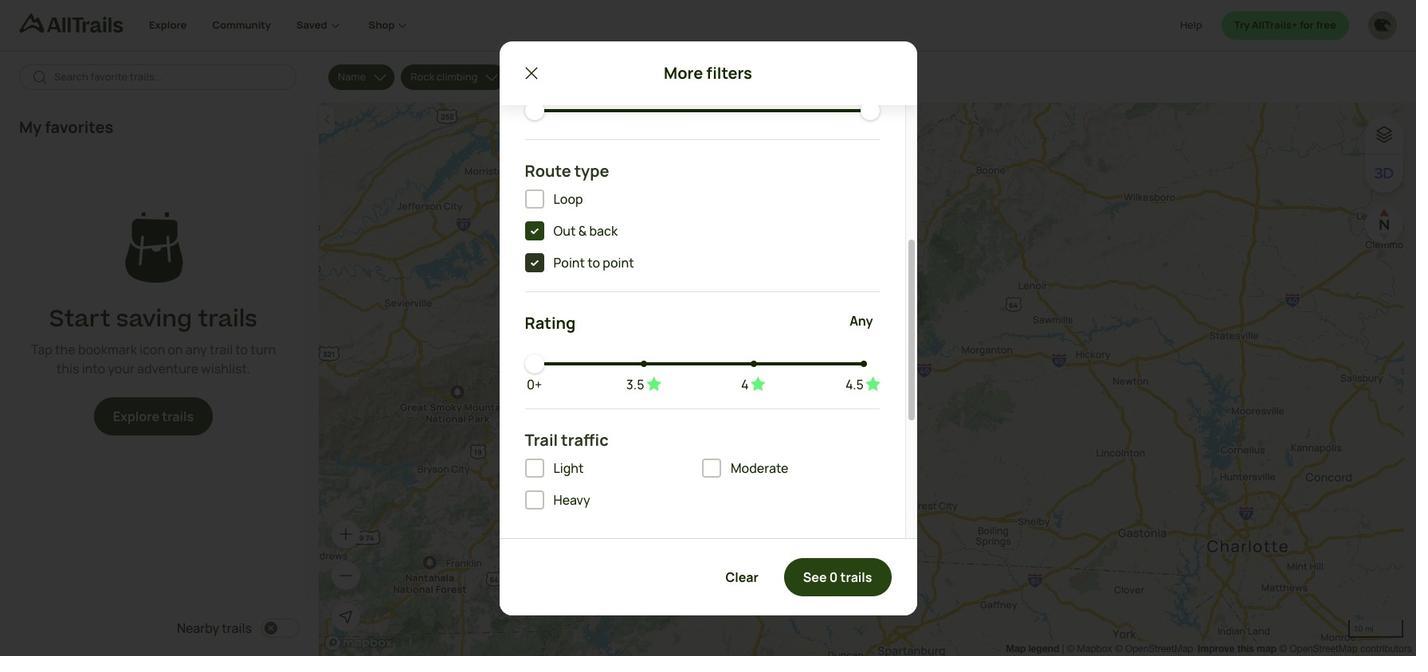 Task type: vqa. For each thing, say whether or not it's contained in the screenshot.
(75)
no



Task type: describe. For each thing, give the bounding box(es) containing it.
© openstreetmap contributors link
[[1280, 644, 1413, 655]]

any
[[186, 341, 207, 359]]

contributors
[[1361, 644, 1413, 655]]

Search favorite trails... field
[[54, 70, 284, 85]]

see 0 trails button
[[784, 558, 892, 597]]

1 openstreetmap from the left
[[1126, 644, 1194, 655]]

tap
[[31, 341, 52, 359]]

map legend | © mapbox © openstreetmap improve this map © openstreetmap contributors
[[1006, 643, 1413, 655]]

easy • 2
[[522, 70, 562, 84]]

out & back
[[554, 222, 618, 240]]

route
[[525, 160, 571, 182]]

group for trail traffic
[[525, 459, 880, 523]]

wishlist.
[[201, 361, 251, 378]]

map
[[1257, 643, 1277, 655]]

suitability button
[[676, 65, 764, 90]]

on
[[168, 341, 183, 359]]

adventure
[[137, 361, 199, 378]]

name button
[[328, 65, 395, 90]]

try alltrails+ for free
[[1235, 18, 1337, 32]]

point
[[603, 254, 634, 272]]

zoom map out image
[[338, 568, 354, 584]]

trails inside start saving trails tap the bookmark icon on any trail to turn this into your adventure wishlist.
[[198, 303, 258, 336]]

3 © from the left
[[1280, 644, 1287, 655]]

•
[[547, 70, 554, 84]]

rock
[[411, 70, 435, 84]]

try alltrails+ for free link
[[1222, 11, 1350, 40]]

close image
[[522, 63, 541, 83]]

mapbox
[[1077, 644, 1113, 655]]

turn
[[251, 341, 276, 359]]

1 © from the left
[[1067, 644, 1075, 655]]

map legend link
[[1006, 643, 1062, 655]]

community
[[212, 18, 271, 32]]

trails right nearby
[[222, 620, 252, 638]]

&
[[578, 222, 587, 240]]

more filters
[[664, 62, 752, 83]]

community link
[[212, 0, 271, 51]]

type
[[575, 160, 610, 182]]

map region
[[319, 103, 1405, 657]]

2
[[556, 70, 562, 84]]

rating slider
[[525, 355, 544, 374]]

alltrails+
[[1252, 18, 1298, 32]]

traffic
[[561, 430, 609, 451]]

explore for explore trails
[[113, 408, 159, 426]]

rating
[[525, 312, 576, 334]]

nearby trails
[[177, 620, 252, 638]]

3.5
[[626, 376, 644, 394]]

free
[[1316, 18, 1337, 32]]

point to point
[[554, 254, 634, 272]]

nearby
[[177, 620, 219, 638]]

clear
[[726, 569, 759, 586]]

enable 3d map image
[[1375, 164, 1394, 183]]

explore trails button
[[94, 398, 213, 436]]

this inside list
[[1238, 643, 1254, 655]]

saved button
[[297, 0, 369, 51]]

more
[[664, 62, 703, 83]]

0+
[[527, 376, 542, 394]]

tara image
[[1369, 11, 1397, 40]]

2 openstreetmap from the left
[[1290, 644, 1358, 655]]

saved
[[297, 18, 327, 32]]

help link
[[1180, 11, 1203, 40]]

see 0 trails
[[803, 569, 872, 586]]

suitability
[[686, 70, 735, 84]]

© openstreetmap link
[[1115, 644, 1194, 655]]

easy
[[522, 70, 545, 84]]

trail
[[210, 341, 233, 359]]

map
[[1006, 643, 1026, 655]]

saving
[[116, 303, 192, 336]]

explore trails
[[113, 408, 194, 426]]

icon
[[140, 341, 165, 359]]



Task type: locate. For each thing, give the bounding box(es) containing it.
trails
[[198, 303, 258, 336], [162, 408, 194, 426], [841, 569, 872, 586], [222, 620, 252, 638]]

loop
[[554, 190, 583, 208]]

explore
[[149, 18, 187, 32], [113, 408, 159, 426]]

0 horizontal spatial to
[[235, 341, 248, 359]]

group for route type
[[525, 190, 880, 273]]

into
[[82, 361, 105, 378]]

group
[[525, 190, 880, 273], [525, 459, 880, 523]]

0 vertical spatial group
[[525, 190, 880, 273]]

trails up trail
[[198, 303, 258, 336]]

to left point
[[588, 254, 600, 272]]

4
[[741, 376, 749, 394]]

map options image
[[1375, 125, 1394, 144]]

easy • 2 button
[[513, 65, 591, 90]]

trail
[[525, 430, 558, 451]]

rock climbing
[[411, 70, 478, 84]]

1 vertical spatial group
[[525, 459, 880, 523]]

1 horizontal spatial ©
[[1115, 644, 1123, 655]]

reset north and pitch image
[[1369, 209, 1401, 241]]

dialog containing more filters
[[499, 33, 917, 616]]

alltrails image
[[19, 14, 124, 33]]

maximum elevation gain slider
[[861, 101, 880, 120]]

1 group from the top
[[525, 190, 880, 273]]

© right mapbox
[[1115, 644, 1123, 655]]

moderate
[[731, 460, 789, 477]]

your
[[108, 361, 135, 378]]

point
[[554, 254, 585, 272]]

start
[[49, 303, 110, 336]]

shop
[[369, 18, 395, 32]]

my
[[19, 116, 42, 138]]

0 vertical spatial this
[[56, 361, 79, 378]]

0 vertical spatial explore
[[149, 18, 187, 32]]

0
[[830, 569, 838, 586]]

out
[[554, 222, 576, 240]]

help
[[1180, 18, 1203, 32]]

my favorites
[[19, 116, 113, 138]]

for
[[1300, 18, 1314, 32]]

group containing light
[[525, 459, 880, 523]]

|
[[1062, 644, 1064, 655]]

shop link
[[369, 0, 411, 51]]

back
[[589, 222, 618, 240]]

route type
[[525, 160, 610, 182]]

legend
[[1029, 643, 1060, 655]]

any
[[850, 312, 873, 330]]

the
[[55, 341, 75, 359]]

this down the
[[56, 361, 79, 378]]

list containing map legend
[[1006, 642, 1413, 657]]

0 horizontal spatial ©
[[1067, 644, 1075, 655]]

to
[[588, 254, 600, 272], [235, 341, 248, 359]]

1 horizontal spatial this
[[1238, 643, 1254, 655]]

dialog
[[0, 0, 1416, 657], [499, 33, 917, 616]]

©
[[1067, 644, 1075, 655], [1115, 644, 1123, 655], [1280, 644, 1287, 655]]

1 vertical spatial explore
[[113, 408, 159, 426]]

improve this map link
[[1198, 643, 1277, 655]]

1 horizontal spatial openstreetmap
[[1290, 644, 1358, 655]]

see
[[803, 569, 827, 586]]

1 vertical spatial this
[[1238, 643, 1254, 655]]

climbing
[[437, 70, 478, 84]]

openstreetmap
[[1126, 644, 1194, 655], [1290, 644, 1358, 655]]

group containing loop
[[525, 190, 880, 273]]

filters
[[706, 62, 752, 83]]

minimum elevation gain slider
[[525, 101, 544, 120]]

openstreetmap right map on the bottom
[[1290, 644, 1358, 655]]

© mapbox link
[[1067, 644, 1113, 655]]

explore for explore
[[149, 18, 187, 32]]

zoom map in image
[[338, 527, 354, 543]]

explore down your
[[113, 408, 159, 426]]

improve
[[1198, 643, 1235, 655]]

alltrails link
[[19, 14, 149, 40]]

0 horizontal spatial openstreetmap
[[1126, 644, 1194, 655]]

light
[[554, 460, 584, 477]]

2 © from the left
[[1115, 644, 1123, 655]]

this left map on the bottom
[[1238, 643, 1254, 655]]

trail traffic
[[525, 430, 609, 451]]

heavy
[[554, 492, 590, 509]]

this
[[56, 361, 79, 378], [1238, 643, 1254, 655]]

try
[[1235, 18, 1250, 32]]

trails right the 0
[[841, 569, 872, 586]]

saved link
[[297, 0, 343, 51]]

explore up search favorite trails... field
[[149, 18, 187, 32]]

1 vertical spatial to
[[235, 341, 248, 359]]

trails down adventure
[[162, 408, 194, 426]]

to inside start saving trails tap the bookmark icon on any trail to turn this into your adventure wishlist.
[[235, 341, 248, 359]]

2 group from the top
[[525, 459, 880, 523]]

explore link
[[149, 0, 187, 51]]

list
[[1006, 642, 1413, 657]]

clear button
[[707, 558, 778, 597]]

1 horizontal spatial to
[[588, 254, 600, 272]]

explore inside 'explore trails' button
[[113, 408, 159, 426]]

name
[[338, 70, 366, 84]]

© right |
[[1067, 644, 1075, 655]]

this inside start saving trails tap the bookmark icon on any trail to turn this into your adventure wishlist.
[[56, 361, 79, 378]]

shop button
[[369, 0, 411, 51]]

0 horizontal spatial this
[[56, 361, 79, 378]]

rock climbing button
[[401, 65, 506, 90]]

close this dialog image
[[1373, 589, 1389, 605]]

to inside group
[[588, 254, 600, 272]]

2 horizontal spatial ©
[[1280, 644, 1287, 655]]

© right map on the bottom
[[1280, 644, 1287, 655]]

start saving trails tap the bookmark icon on any trail to turn this into your adventure wishlist.
[[31, 303, 276, 378]]

favorites
[[45, 116, 113, 138]]

0 vertical spatial to
[[588, 254, 600, 272]]

openstreetmap left improve
[[1126, 644, 1194, 655]]

bookmark
[[78, 341, 137, 359]]

4.5
[[846, 376, 864, 394]]

to right trail
[[235, 341, 248, 359]]



